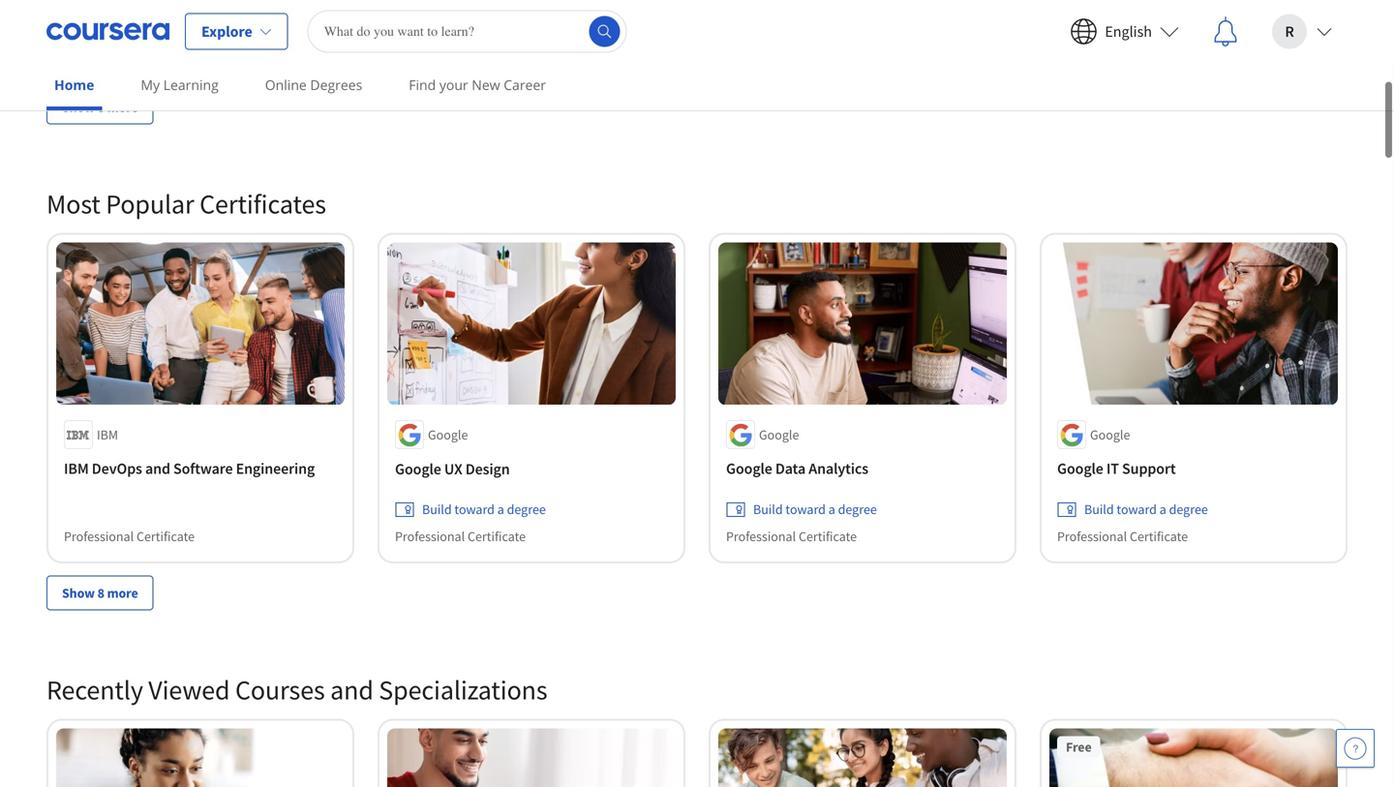 Task type: describe. For each thing, give the bounding box(es) containing it.
courses
[[235, 673, 325, 707]]

home
[[54, 76, 94, 94]]

3 degree from the left
[[1058, 42, 1098, 60]]

google ux design link
[[395, 457, 668, 481]]

professional for google data analytics
[[727, 528, 796, 546]]

certificates
[[200, 187, 326, 221]]

ibm devops and software engineering link
[[64, 457, 337, 481]]

more inside most popular certificates collection element
[[107, 584, 138, 602]]

r
[[1286, 22, 1295, 41]]

new
[[472, 76, 500, 94]]

toward for support
[[1117, 501, 1158, 518]]

1 earn from the left
[[91, 19, 117, 36]]

google inside google ux design link
[[395, 459, 442, 479]]

2 degree from the left
[[395, 42, 435, 60]]

online
[[265, 76, 307, 94]]

google up data
[[759, 426, 800, 444]]

2 earn a degree from the left
[[422, 19, 500, 36]]

toward for analytics
[[786, 501, 826, 518]]

google inside 'google data analytics' link
[[727, 459, 773, 479]]

my learning link
[[133, 63, 226, 107]]

most
[[46, 187, 101, 221]]

3 earn a degree from the left
[[1085, 19, 1162, 36]]

1 earn a degree from the left
[[91, 19, 168, 36]]

learning
[[163, 76, 219, 94]]

devops
[[92, 459, 142, 479]]

design
[[466, 459, 510, 479]]

and inside ibm devops and software engineering link
[[145, 459, 170, 479]]

2 earn from the left
[[422, 19, 448, 36]]

ibm devops and software engineering
[[64, 459, 315, 479]]

popular
[[106, 187, 194, 221]]

1 degree from the left
[[64, 42, 104, 60]]

explore button
[[185, 13, 288, 50]]

online degrees
[[265, 76, 363, 94]]

explore
[[201, 22, 253, 41]]

build for data
[[754, 501, 783, 518]]

certificate for google it support
[[1130, 528, 1189, 546]]

english button
[[1055, 0, 1195, 62]]

1 professional certificate from the left
[[64, 528, 195, 546]]

professional certificate for google data analytics
[[727, 528, 857, 546]]

google it support link
[[1058, 457, 1331, 481]]

8 inside the earn your degree collection element
[[97, 98, 105, 116]]

data
[[776, 459, 806, 479]]

google data analytics
[[727, 459, 869, 479]]

What do you want to learn? text field
[[308, 10, 627, 53]]

professional certificate for google ux design
[[395, 528, 526, 546]]

show for show 8 more button within the most popular certificates collection element
[[62, 584, 95, 602]]

analytics
[[809, 459, 869, 479]]

english
[[1106, 22, 1153, 41]]

my
[[141, 76, 160, 94]]

your
[[440, 76, 469, 94]]

ibm for ibm
[[97, 426, 118, 444]]



Task type: vqa. For each thing, say whether or not it's contained in the screenshot.
POPULAR
yes



Task type: locate. For each thing, give the bounding box(es) containing it.
professional
[[64, 528, 134, 546], [395, 528, 465, 546], [727, 528, 796, 546], [1058, 528, 1128, 546]]

professional for google ux design
[[395, 528, 465, 546]]

professional certificate
[[64, 528, 195, 546], [395, 528, 526, 546], [727, 528, 857, 546], [1058, 528, 1189, 546]]

1 horizontal spatial degree
[[395, 42, 435, 60]]

0 horizontal spatial degree
[[64, 42, 104, 60]]

4 professional certificate from the left
[[1058, 528, 1189, 546]]

find your new career link
[[401, 63, 554, 107]]

3 professional from the left
[[727, 528, 796, 546]]

2 horizontal spatial earn a degree
[[1085, 19, 1162, 36]]

2 build toward a degree from the left
[[754, 501, 877, 518]]

build for it
[[1085, 501, 1115, 518]]

engineering
[[236, 459, 315, 479]]

professional down it at the right bottom of page
[[1058, 528, 1128, 546]]

2 show 8 more from the top
[[62, 584, 138, 602]]

1 vertical spatial ibm
[[64, 459, 89, 479]]

build toward a degree for support
[[1085, 501, 1209, 518]]

professional down data
[[727, 528, 796, 546]]

my learning
[[141, 76, 219, 94]]

google left it at the right bottom of page
[[1058, 459, 1104, 479]]

find your new career
[[409, 76, 546, 94]]

0 vertical spatial show
[[62, 98, 95, 116]]

2 certificate from the left
[[468, 528, 526, 546]]

3 build from the left
[[1085, 501, 1115, 518]]

and
[[145, 459, 170, 479], [330, 673, 374, 707]]

1 vertical spatial more
[[107, 584, 138, 602]]

0 horizontal spatial build
[[422, 501, 452, 518]]

certificate for google data analytics
[[799, 528, 857, 546]]

ibm
[[97, 426, 118, 444], [64, 459, 89, 479]]

certificate down analytics
[[799, 528, 857, 546]]

build toward a degree
[[422, 501, 546, 518], [754, 501, 877, 518], [1085, 501, 1209, 518]]

show 8 more for show 8 more button within the most popular certificates collection element
[[62, 584, 138, 602]]

build
[[422, 501, 452, 518], [754, 501, 783, 518], [1085, 501, 1115, 518]]

4 professional from the left
[[1058, 528, 1128, 546]]

build toward a degree for analytics
[[754, 501, 877, 518]]

4 certificate from the left
[[1130, 528, 1189, 546]]

certificate for google ux design
[[468, 528, 526, 546]]

show 8 more button
[[46, 90, 154, 125], [46, 576, 154, 611]]

1 vertical spatial and
[[330, 673, 374, 707]]

0 horizontal spatial earn a degree
[[91, 19, 168, 36]]

professional certificate down devops
[[64, 528, 195, 546]]

1 horizontal spatial build
[[754, 501, 783, 518]]

support
[[1123, 459, 1176, 479]]

show inside most popular certificates collection element
[[62, 584, 95, 602]]

degree
[[64, 42, 104, 60], [395, 42, 435, 60], [1058, 42, 1098, 60]]

1 horizontal spatial build toward a degree
[[754, 501, 877, 518]]

show
[[62, 98, 95, 116], [62, 584, 95, 602]]

more inside the earn your degree collection element
[[107, 98, 138, 116]]

3 certificate from the left
[[799, 528, 857, 546]]

online degrees link
[[257, 63, 370, 107]]

earn a degree
[[91, 19, 168, 36], [422, 19, 500, 36], [1085, 19, 1162, 36]]

1 build toward a degree from the left
[[422, 501, 546, 518]]

2 horizontal spatial toward
[[1117, 501, 1158, 518]]

1 vertical spatial show 8 more button
[[46, 576, 154, 611]]

certificate down support
[[1130, 528, 1189, 546]]

1 horizontal spatial ibm
[[97, 426, 118, 444]]

3 earn from the left
[[1085, 19, 1111, 36]]

toward down google data analytics
[[786, 501, 826, 518]]

r button
[[1257, 0, 1348, 62]]

google ux design
[[395, 459, 510, 479]]

google up the google ux design
[[428, 426, 468, 444]]

recently
[[46, 673, 143, 707]]

2 build from the left
[[754, 501, 783, 518]]

more
[[107, 98, 138, 116], [107, 584, 138, 602]]

google left data
[[727, 459, 773, 479]]

ibm for ibm devops and software engineering
[[64, 459, 89, 479]]

toward down design
[[455, 501, 495, 518]]

0 horizontal spatial ibm
[[64, 459, 89, 479]]

0 vertical spatial and
[[145, 459, 170, 479]]

build toward a degree down google data analytics
[[754, 501, 877, 518]]

show for show 8 more button in the earn your degree collection element
[[62, 98, 95, 116]]

0 horizontal spatial toward
[[455, 501, 495, 518]]

build down data
[[754, 501, 783, 518]]

2 show 8 more button from the top
[[46, 576, 154, 611]]

recently viewed courses and specializations
[[46, 673, 548, 707]]

2 8 from the top
[[97, 584, 105, 602]]

build toward a degree for design
[[422, 501, 546, 518]]

google data analytics link
[[727, 457, 1000, 481]]

show inside the earn your degree collection element
[[62, 98, 95, 116]]

degrees
[[310, 76, 363, 94]]

earn
[[91, 19, 117, 36], [422, 19, 448, 36], [1085, 19, 1111, 36]]

professional certificate down ux
[[395, 528, 526, 546]]

career
[[504, 76, 546, 94]]

1 horizontal spatial and
[[330, 673, 374, 707]]

show 8 more button inside the earn your degree collection element
[[46, 90, 154, 125]]

ibm left devops
[[64, 459, 89, 479]]

it
[[1107, 459, 1120, 479]]

0 vertical spatial show 8 more button
[[46, 90, 154, 125]]

find
[[409, 76, 436, 94]]

1 build from the left
[[422, 501, 452, 518]]

0 vertical spatial 8
[[97, 98, 105, 116]]

professional for google it support
[[1058, 528, 1128, 546]]

1 vertical spatial 8
[[97, 584, 105, 602]]

viewed
[[148, 673, 230, 707]]

certificate
[[137, 528, 195, 546], [468, 528, 526, 546], [799, 528, 857, 546], [1130, 528, 1189, 546]]

1 horizontal spatial earn
[[422, 19, 448, 36]]

1 horizontal spatial earn a degree
[[422, 19, 500, 36]]

home link
[[46, 63, 102, 110]]

1 more from the top
[[107, 98, 138, 116]]

build for ux
[[422, 501, 452, 518]]

1 show from the top
[[62, 98, 95, 116]]

and right devops
[[145, 459, 170, 479]]

professional down devops
[[64, 528, 134, 546]]

show 8 more for show 8 more button in the earn your degree collection element
[[62, 98, 138, 116]]

google left ux
[[395, 459, 442, 479]]

3 build toward a degree from the left
[[1085, 501, 1209, 518]]

and right courses
[[330, 673, 374, 707]]

show 8 more inside the earn your degree collection element
[[62, 98, 138, 116]]

1 toward from the left
[[455, 501, 495, 518]]

2 professional from the left
[[395, 528, 465, 546]]

1 vertical spatial show 8 more
[[62, 584, 138, 602]]

certificate down design
[[468, 528, 526, 546]]

build toward a degree down design
[[422, 501, 546, 518]]

0 vertical spatial show 8 more
[[62, 98, 138, 116]]

specializations
[[379, 673, 548, 707]]

toward down support
[[1117, 501, 1158, 518]]

show 8 more inside most popular certificates collection element
[[62, 584, 138, 602]]

None search field
[[308, 10, 627, 53]]

build down it at the right bottom of page
[[1085, 501, 1115, 518]]

2 horizontal spatial earn
[[1085, 19, 1111, 36]]

degree
[[129, 19, 168, 36], [461, 19, 500, 36], [1123, 19, 1162, 36], [507, 501, 546, 518], [839, 501, 877, 518], [1170, 501, 1209, 518]]

build toward a degree down support
[[1085, 501, 1209, 518]]

1 show 8 more from the top
[[62, 98, 138, 116]]

2 show from the top
[[62, 584, 95, 602]]

certificate down ibm devops and software engineering
[[137, 528, 195, 546]]

coursera image
[[46, 16, 170, 47]]

professional down the google ux design
[[395, 528, 465, 546]]

2 horizontal spatial degree
[[1058, 42, 1098, 60]]

0 vertical spatial more
[[107, 98, 138, 116]]

2 more from the top
[[107, 584, 138, 602]]

toward
[[455, 501, 495, 518], [786, 501, 826, 518], [1117, 501, 1158, 518]]

0 vertical spatial ibm
[[97, 426, 118, 444]]

professional certificate down data
[[727, 528, 857, 546]]

google up it at the right bottom of page
[[1091, 426, 1131, 444]]

2 horizontal spatial build toward a degree
[[1085, 501, 1209, 518]]

2 horizontal spatial build
[[1085, 501, 1115, 518]]

1 show 8 more button from the top
[[46, 90, 154, 125]]

show 8 more
[[62, 98, 138, 116], [62, 584, 138, 602]]

show 8 more button inside most popular certificates collection element
[[46, 576, 154, 611]]

professional certificate down google it support at bottom right
[[1058, 528, 1189, 546]]

ibm up devops
[[97, 426, 118, 444]]

software
[[173, 459, 233, 479]]

google
[[428, 426, 468, 444], [759, 426, 800, 444], [1091, 426, 1131, 444], [395, 459, 442, 479], [727, 459, 773, 479], [1058, 459, 1104, 479]]

1 8 from the top
[[97, 98, 105, 116]]

toward for design
[[455, 501, 495, 518]]

and inside recently viewed courses and specializations collection element
[[330, 673, 374, 707]]

a
[[120, 19, 127, 36], [451, 19, 458, 36], [1114, 19, 1121, 36], [498, 501, 505, 518], [829, 501, 836, 518], [1160, 501, 1167, 518]]

help center image
[[1345, 737, 1368, 760]]

1 vertical spatial show
[[62, 584, 95, 602]]

2 professional certificate from the left
[[395, 528, 526, 546]]

8
[[97, 98, 105, 116], [97, 584, 105, 602]]

1 horizontal spatial toward
[[786, 501, 826, 518]]

build down the google ux design
[[422, 501, 452, 518]]

1 certificate from the left
[[137, 528, 195, 546]]

recently viewed courses and specializations collection element
[[35, 642, 1360, 788]]

google it support
[[1058, 459, 1176, 479]]

0 horizontal spatial and
[[145, 459, 170, 479]]

earn your degree collection element
[[35, 0, 1360, 156]]

professional certificate for google it support
[[1058, 528, 1189, 546]]

3 professional certificate from the left
[[727, 528, 857, 546]]

8 inside most popular certificates collection element
[[97, 584, 105, 602]]

0 horizontal spatial build toward a degree
[[422, 501, 546, 518]]

free
[[1067, 738, 1092, 756]]

2 toward from the left
[[786, 501, 826, 518]]

0 horizontal spatial earn
[[91, 19, 117, 36]]

most popular certificates collection element
[[35, 156, 1360, 642]]

most popular certificates
[[46, 187, 326, 221]]

1 professional from the left
[[64, 528, 134, 546]]

3 toward from the left
[[1117, 501, 1158, 518]]

ux
[[445, 459, 463, 479]]



